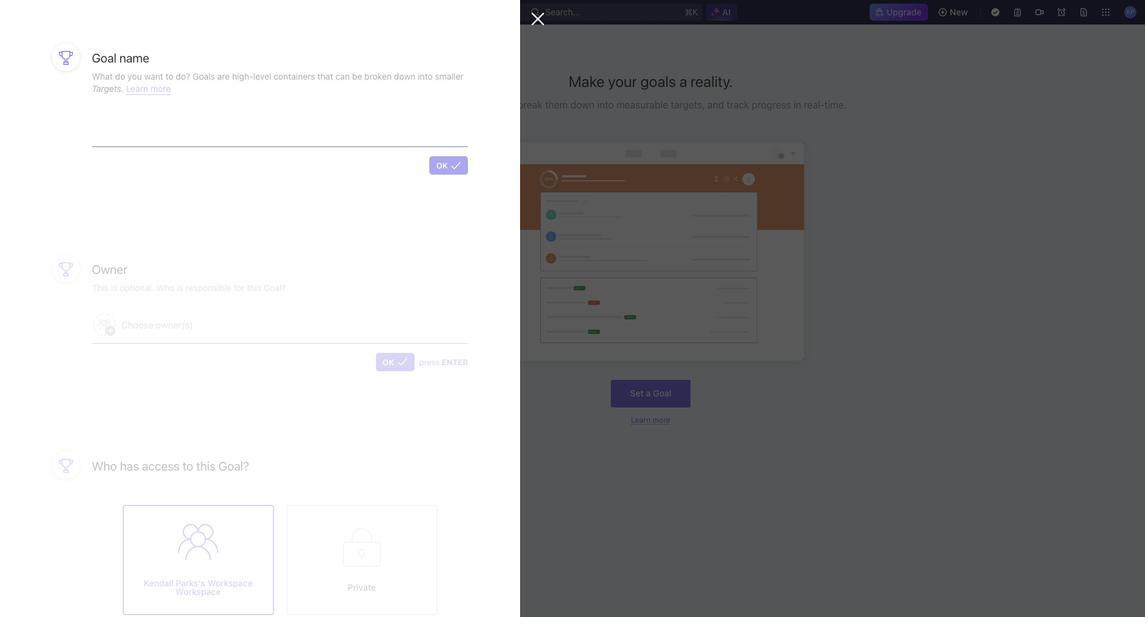 Task type: describe. For each thing, give the bounding box(es) containing it.
them
[[545, 99, 568, 110]]

1 vertical spatial into
[[597, 99, 614, 110]]

containers
[[274, 71, 315, 82]]

0 vertical spatial a
[[679, 72, 687, 90]]

search...
[[545, 7, 580, 17]]

workspace right kendall
[[176, 587, 221, 597]]

learn more link inside dialog
[[126, 83, 171, 95]]

choose owner(s)
[[121, 319, 193, 331]]

be
[[352, 71, 362, 82]]

real-
[[804, 99, 825, 110]]

in
[[794, 99, 802, 110]]

goal inside the goal name what do you want to do? goals are high-level containers that can be broken down into smaller targets . learn more
[[92, 51, 117, 65]]

sidebar navigation
[[0, 25, 156, 618]]

want
[[144, 71, 163, 82]]

smaller
[[435, 71, 464, 82]]

1 horizontal spatial down
[[571, 99, 595, 110]]

kendall
[[144, 578, 174, 589]]

home link
[[5, 60, 151, 79]]

who
[[92, 459, 117, 473]]

into inside the goal name what do you want to do? goals are high-level containers that can be broken down into smaller targets . learn more
[[418, 71, 433, 82]]

choose
[[121, 319, 153, 331]]

do?
[[176, 71, 190, 82]]

none text field inside dialog
[[92, 113, 468, 147]]

parks's
[[176, 578, 205, 589]]

broken
[[364, 71, 392, 82]]

create
[[455, 99, 485, 110]]

enter
[[442, 358, 468, 367]]

1 vertical spatial a
[[646, 388, 651, 399]]

down inside the goal name what do you want to do? goals are high-level containers that can be broken down into smaller targets . learn more
[[394, 71, 416, 82]]

what
[[92, 71, 113, 82]]

can
[[336, 71, 350, 82]]

make
[[569, 72, 605, 90]]

more inside the goal name what do you want to do? goals are high-level containers that can be broken down into smaller targets . learn more
[[151, 83, 171, 94]]

measurable
[[617, 99, 668, 110]]

workspace right parks's
[[208, 578, 253, 589]]

1 vertical spatial goal
[[653, 388, 671, 399]]

you
[[128, 71, 142, 82]]

make your goals a reality.
[[569, 72, 733, 90]]

goal?
[[219, 459, 249, 473]]

1 vertical spatial more
[[653, 416, 670, 425]]

your
[[608, 72, 637, 90]]

learn more
[[631, 416, 670, 425]]

reality.
[[691, 72, 733, 90]]

name
[[119, 51, 149, 65]]

1 vertical spatial learn more link
[[631, 416, 670, 425]]

goals,
[[487, 99, 515, 110]]

tree inside the sidebar navigation
[[5, 255, 151, 337]]



Task type: vqa. For each thing, say whether or not it's contained in the screenshot.
3rd row
no



Task type: locate. For each thing, give the bounding box(es) containing it.
learn
[[126, 83, 148, 94], [631, 416, 651, 425]]

more down want
[[151, 83, 171, 94]]

goal up what
[[92, 51, 117, 65]]

0 vertical spatial to
[[166, 71, 173, 82]]

0 horizontal spatial to
[[166, 71, 173, 82]]

targets
[[92, 83, 121, 94]]

1 horizontal spatial a
[[679, 72, 687, 90]]

goal
[[92, 51, 117, 65], [653, 388, 671, 399]]

new button
[[933, 2, 975, 22]]

press enter
[[419, 358, 468, 367]]

home
[[29, 64, 53, 74]]

learn more link down want
[[126, 83, 171, 95]]

1 horizontal spatial ok
[[436, 161, 448, 171]]

down down make
[[571, 99, 595, 110]]

a
[[679, 72, 687, 90], [646, 388, 651, 399]]

learn more link
[[126, 83, 171, 95], [631, 416, 670, 425]]

down right broken
[[394, 71, 416, 82]]

0 horizontal spatial down
[[394, 71, 416, 82]]

tree
[[5, 255, 151, 337]]

1 vertical spatial to
[[183, 459, 193, 473]]

goal name what do you want to do? goals are high-level containers that can be broken down into smaller targets . learn more
[[92, 51, 464, 94]]

1 horizontal spatial learn
[[631, 416, 651, 425]]

learn more link down set a goal
[[631, 416, 670, 425]]

0 horizontal spatial more
[[151, 83, 171, 94]]

0 horizontal spatial goal
[[92, 51, 117, 65]]

a up targets,
[[679, 72, 687, 90]]

1 vertical spatial ok
[[383, 358, 394, 367]]

down
[[394, 71, 416, 82], [571, 99, 595, 110]]

owner(s)
[[156, 319, 193, 331]]

workspace
[[208, 578, 253, 589], [176, 587, 221, 597]]

goal right set at bottom right
[[653, 388, 671, 399]]

1 horizontal spatial goal
[[653, 388, 671, 399]]

dialog
[[0, 0, 545, 618]]

more down set a goal
[[653, 416, 670, 425]]

0 vertical spatial ok button
[[430, 157, 468, 175]]

.
[[121, 83, 124, 94]]

learn down set at bottom right
[[631, 416, 651, 425]]

access
[[142, 459, 180, 473]]

ok
[[436, 161, 448, 171], [383, 358, 394, 367]]

has
[[120, 459, 139, 473]]

upgrade
[[887, 7, 922, 17]]

that
[[318, 71, 333, 82]]

upgrade link
[[870, 4, 928, 21]]

0 horizontal spatial into
[[418, 71, 433, 82]]

to left this
[[183, 459, 193, 473]]

to left do?
[[166, 71, 173, 82]]

break
[[518, 99, 543, 110]]

a right set at bottom right
[[646, 388, 651, 399]]

learn inside the goal name what do you want to do? goals are high-level containers that can be broken down into smaller targets . learn more
[[126, 83, 148, 94]]

1 vertical spatial down
[[571, 99, 595, 110]]

high-
[[232, 71, 253, 82]]

to
[[166, 71, 173, 82], [183, 459, 193, 473]]

progress
[[752, 99, 791, 110]]

this
[[196, 459, 216, 473]]

time.
[[825, 99, 847, 110]]

new
[[950, 7, 968, 17]]

into
[[418, 71, 433, 82], [597, 99, 614, 110]]

who has access to this goal?
[[92, 459, 249, 473]]

do
[[115, 71, 125, 82]]

press
[[419, 358, 440, 367]]

1 horizontal spatial to
[[183, 459, 193, 473]]

0 vertical spatial learn
[[126, 83, 148, 94]]

private
[[348, 583, 376, 593]]

0 horizontal spatial ok
[[383, 358, 394, 367]]

learn down "you"
[[126, 83, 148, 94]]

⌘k
[[685, 7, 698, 17]]

ok button
[[430, 157, 468, 175], [376, 353, 414, 372]]

into left smaller
[[418, 71, 433, 82]]

kendall parks's workspace workspace
[[144, 578, 253, 597]]

1 horizontal spatial ok button
[[430, 157, 468, 175]]

0 vertical spatial into
[[418, 71, 433, 82]]

and
[[708, 99, 724, 110]]

0 vertical spatial down
[[394, 71, 416, 82]]

to inside the goal name what do you want to do? goals are high-level containers that can be broken down into smaller targets . learn more
[[166, 71, 173, 82]]

more
[[151, 83, 171, 94], [653, 416, 670, 425]]

1 vertical spatial ok button
[[376, 353, 414, 372]]

set
[[630, 388, 644, 399]]

goals
[[641, 72, 676, 90]]

1 horizontal spatial more
[[653, 416, 670, 425]]

0 vertical spatial more
[[151, 83, 171, 94]]

0 vertical spatial ok
[[436, 161, 448, 171]]

track
[[727, 99, 749, 110]]

1 vertical spatial learn
[[631, 416, 651, 425]]

1 horizontal spatial learn more link
[[631, 416, 670, 425]]

set a goal
[[630, 388, 671, 399]]

0 vertical spatial learn more link
[[126, 83, 171, 95]]

0 horizontal spatial a
[[646, 388, 651, 399]]

dialog containing goal name
[[0, 0, 545, 618]]

None text field
[[92, 113, 468, 147]]

level
[[253, 71, 271, 82]]

0 horizontal spatial ok button
[[376, 353, 414, 372]]

are
[[217, 71, 230, 82]]

create goals, break them down into measurable targets, and track progress in real-time.
[[455, 99, 847, 110]]

0 vertical spatial goal
[[92, 51, 117, 65]]

0 horizontal spatial learn
[[126, 83, 148, 94]]

1 horizontal spatial into
[[597, 99, 614, 110]]

0 horizontal spatial learn more link
[[126, 83, 171, 95]]

goals
[[193, 71, 215, 82]]

into down your
[[597, 99, 614, 110]]

targets,
[[671, 99, 705, 110]]

owner
[[92, 263, 127, 277]]



